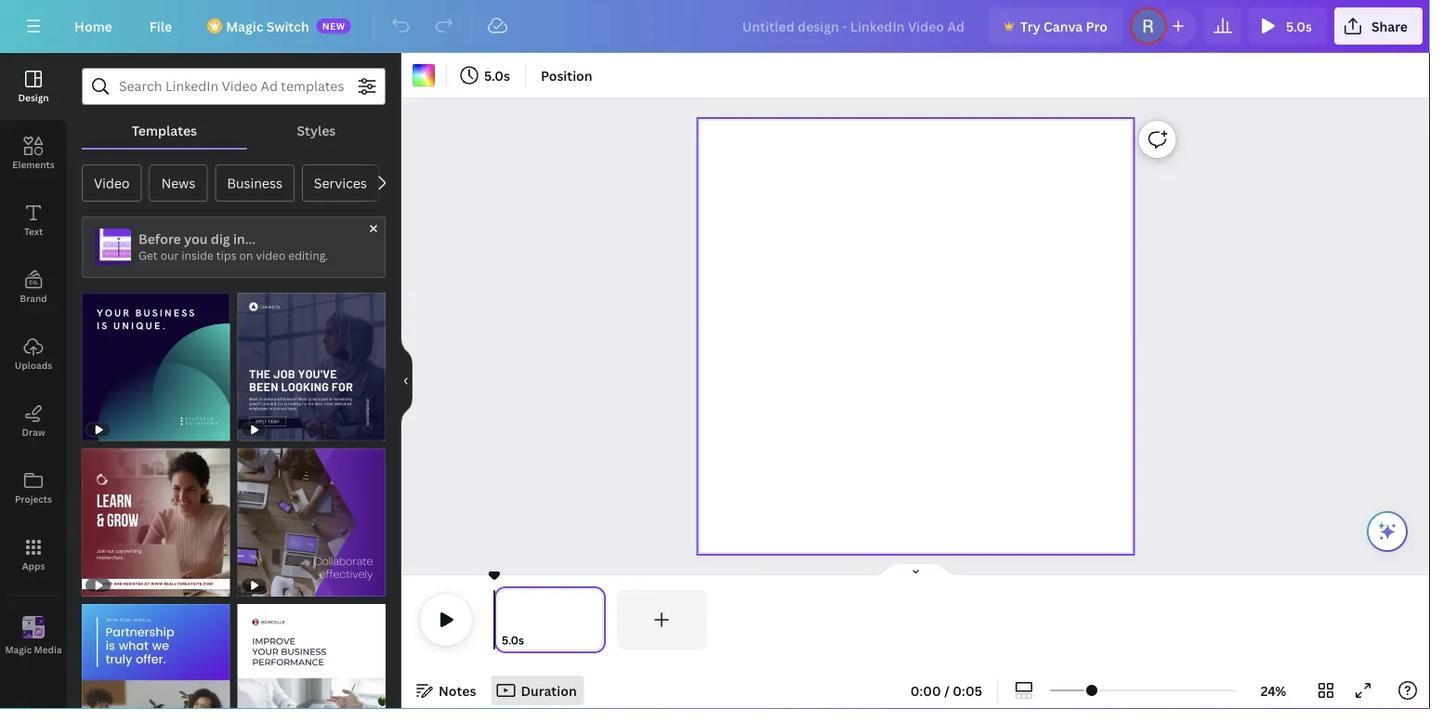 Task type: describe. For each thing, give the bounding box(es) containing it.
duration button
[[491, 676, 584, 706]]

in...
[[233, 230, 256, 248]]

Design title text field
[[728, 7, 982, 45]]

our
[[160, 248, 179, 263]]

main menu bar
[[0, 0, 1431, 53]]

magic media button
[[0, 603, 67, 670]]

projects button
[[0, 455, 67, 521]]

you
[[184, 230, 208, 248]]

dig
[[211, 230, 230, 248]]

styles button
[[247, 112, 386, 148]]

2 vertical spatial 5.0s button
[[502, 631, 524, 650]]

home
[[74, 17, 112, 35]]

position button
[[533, 60, 600, 90]]

file
[[149, 17, 172, 35]]

apps
[[22, 560, 45, 572]]

services
[[314, 174, 367, 192]]

styles
[[297, 121, 336, 139]]

canva
[[1044, 17, 1083, 35]]

elements
[[12, 158, 55, 171]]

news
[[161, 174, 196, 192]]

templates button
[[82, 112, 247, 148]]

0:00 / 0:05
[[911, 682, 983, 699]]

5.0s for 5.0s button within the main menu bar
[[1286, 17, 1312, 35]]

business
[[227, 174, 283, 192]]

video
[[94, 174, 130, 192]]

on
[[239, 248, 253, 263]]

Search LinkedIn Video Ad templates search field
[[119, 69, 349, 104]]

home link
[[59, 7, 127, 45]]

24%
[[1261, 682, 1287, 699]]

5.0s for 5.0s button to the middle
[[484, 66, 510, 84]]

#ffffff image
[[413, 64, 435, 86]]

try canva pro
[[1021, 17, 1108, 35]]

magic for magic media
[[5, 643, 32, 656]]

before
[[139, 230, 181, 248]]

hide image
[[401, 336, 413, 426]]

services button
[[302, 165, 379, 202]]

apps button
[[0, 521, 67, 588]]

business button
[[215, 165, 295, 202]]

uploads
[[15, 359, 52, 371]]

text button
[[0, 187, 67, 254]]

0:05
[[953, 682, 983, 699]]

inside
[[182, 248, 214, 263]]

side panel tab list
[[0, 53, 67, 670]]

5.0s button inside main menu bar
[[1249, 7, 1327, 45]]

new
[[322, 20, 346, 32]]

file button
[[135, 7, 187, 45]]

trimming, end edge slider
[[589, 590, 606, 650]]

violet gradient technology professional/business services linkedin video ad group
[[237, 437, 386, 597]]

draw
[[22, 426, 45, 438]]

get
[[139, 248, 158, 263]]



Task type: locate. For each thing, give the bounding box(es) containing it.
try
[[1021, 17, 1041, 35]]

0:00
[[911, 682, 942, 699]]

trimming, start edge slider
[[495, 590, 511, 650]]

0 horizontal spatial magic
[[5, 643, 32, 656]]

magic switch
[[226, 17, 309, 35]]

before you dig in... get our inside tips on video editing.
[[139, 230, 329, 263]]

magic inside magic media button
[[5, 643, 32, 656]]

elements button
[[0, 120, 67, 187]]

0 vertical spatial 5.0s button
[[1249, 7, 1327, 45]]

5.0s left "share" dropdown button
[[1286, 17, 1312, 35]]

share
[[1372, 17, 1408, 35]]

24% button
[[1244, 676, 1304, 706]]

masterclass linkedin video ad group
[[82, 437, 230, 597]]

brand button
[[0, 254, 67, 321]]

5.0s button right #ffffff icon
[[455, 60, 518, 90]]

2 vertical spatial 5.0s
[[502, 633, 524, 648]]

magic
[[226, 17, 264, 35], [5, 643, 32, 656]]

5.0s button left "share" dropdown button
[[1249, 7, 1327, 45]]

5.0s left page title text field
[[502, 633, 524, 648]]

5.0s button
[[1249, 7, 1327, 45], [455, 60, 518, 90], [502, 631, 524, 650]]

position
[[541, 66, 593, 84]]

green gradient technology professional/business services linkedin video ad group
[[82, 282, 230, 441]]

/
[[945, 682, 950, 699]]

0 vertical spatial 5.0s
[[1286, 17, 1312, 35]]

text
[[24, 225, 43, 237]]

magic media
[[5, 643, 62, 656]]

red grey minimalist improve your business performance linkedin video ad group
[[237, 593, 386, 709]]

projects
[[15, 493, 52, 505]]

5.0s left position
[[484, 66, 510, 84]]

templates
[[132, 121, 197, 139]]

5.0s
[[1286, 17, 1312, 35], [484, 66, 510, 84], [502, 633, 524, 648]]

blue and white simple hiring linkedin video ad group
[[237, 282, 386, 441]]

media
[[34, 643, 62, 656]]

magic left switch
[[226, 17, 264, 35]]

1 vertical spatial 5.0s
[[484, 66, 510, 84]]

5.0s button left page title text field
[[502, 631, 524, 650]]

duration
[[521, 682, 577, 699]]

0 vertical spatial magic
[[226, 17, 264, 35]]

video
[[256, 248, 286, 263]]

news button
[[149, 165, 208, 202]]

uploads button
[[0, 321, 67, 388]]

design
[[18, 91, 49, 104]]

share button
[[1335, 7, 1423, 45]]

magic for magic switch
[[226, 17, 264, 35]]

5.0s inside main menu bar
[[1286, 17, 1312, 35]]

pro
[[1086, 17, 1108, 35]]

1 horizontal spatial magic
[[226, 17, 264, 35]]

tips
[[216, 248, 237, 263]]

1 vertical spatial 5.0s button
[[455, 60, 518, 90]]

blue professional gradients management professional/business services linkedin video ad group
[[82, 593, 230, 709]]

video button
[[82, 165, 142, 202]]

Page title text field
[[532, 631, 540, 650]]

hide pages image
[[871, 562, 961, 577]]

brand
[[20, 292, 47, 304]]

draw button
[[0, 388, 67, 455]]

canva assistant image
[[1377, 521, 1399, 543]]

switch
[[267, 17, 309, 35]]

design button
[[0, 53, 67, 120]]

notes button
[[409, 676, 484, 706]]

try canva pro button
[[989, 7, 1123, 45]]

magic inside main menu bar
[[226, 17, 264, 35]]

magic left media
[[5, 643, 32, 656]]

notes
[[439, 682, 476, 699]]

editing.
[[288, 248, 329, 263]]

1 vertical spatial magic
[[5, 643, 32, 656]]



Task type: vqa. For each thing, say whether or not it's contained in the screenshot.
Hide 'image'
yes



